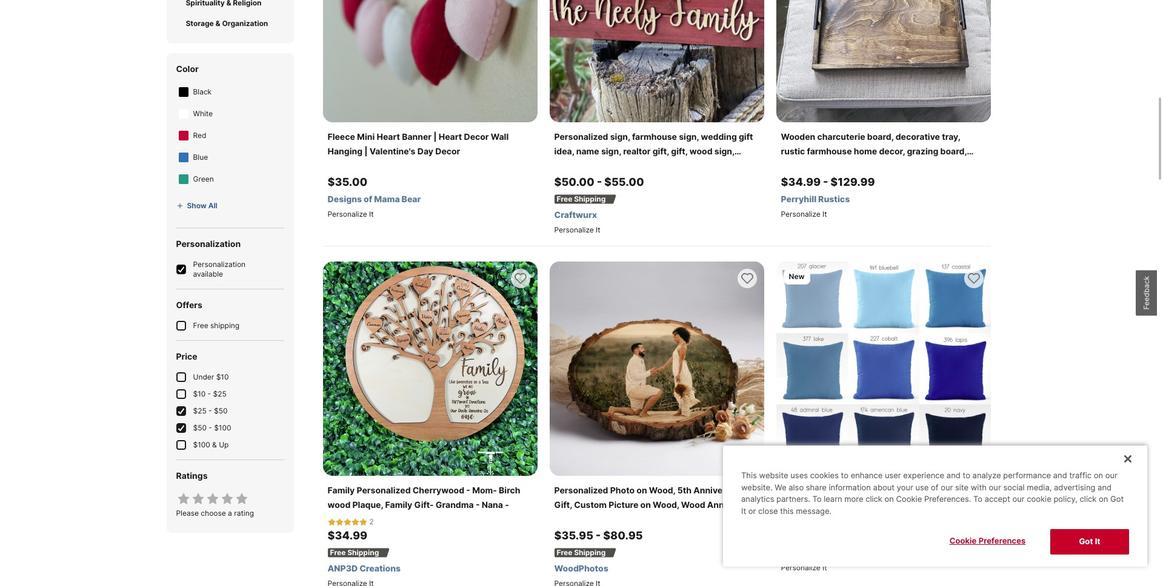 Task type: locate. For each thing, give the bounding box(es) containing it.
$100
[[214, 424, 231, 433], [193, 441, 210, 450]]

decorative
[[896, 132, 940, 142]]

banner
[[402, 132, 432, 142]]

0 vertical spatial family
[[711, 161, 738, 171]]

storage
[[186, 19, 214, 28]]

free for $35.95 - $80.95
[[557, 549, 572, 558]]

on down about
[[885, 495, 894, 504]]

0 vertical spatial wood
[[690, 146, 713, 156]]

- down the $10 - $25
[[209, 407, 212, 416]]

1 vertical spatial wood
[[328, 500, 351, 510]]

preferences.
[[924, 495, 971, 504]]

1 click from the left
[[866, 495, 882, 504]]

free down $35.95
[[557, 549, 572, 558]]

creations
[[360, 564, 401, 574]]

up
[[219, 441, 229, 450]]

year
[[582, 515, 600, 525]]

personalization for personalization available
[[193, 260, 246, 269]]

cookie
[[896, 495, 922, 504], [950, 537, 977, 546]]

1 horizontal spatial to
[[973, 495, 983, 504]]

0 vertical spatial anniversary
[[694, 485, 744, 496]]

on right photo
[[637, 485, 647, 496]]

| right banner
[[434, 132, 437, 142]]

this
[[741, 471, 757, 481]]

of right the use
[[931, 483, 939, 493]]

$25 - $50
[[193, 407, 228, 416]]

- up $25 - $50
[[208, 390, 211, 399]]

and right advertising
[[1098, 483, 1112, 493]]

of left mama
[[364, 194, 372, 204]]

on right the picture
[[640, 500, 651, 510]]

shipping up woodphotos
[[574, 549, 606, 558]]

1 vertical spatial cookie
[[950, 537, 977, 546]]

0 vertical spatial tray,
[[942, 132, 960, 142]]

free shipping for $34.99
[[330, 549, 379, 558]]

handmade
[[902, 485, 947, 496]]

0 vertical spatial cookie
[[896, 495, 922, 504]]

1 horizontal spatial |
[[434, 132, 437, 142]]

0 horizontal spatial of
[[364, 194, 372, 204]]

blue
[[193, 153, 208, 162], [804, 485, 822, 496]]

0 horizontal spatial board,
[[867, 132, 894, 142]]

1 horizontal spatial $10
[[216, 373, 229, 382]]

& right storage
[[215, 19, 220, 28]]

valentine's
[[370, 146, 415, 156]]

favorite image
[[513, 272, 528, 286], [740, 272, 754, 286]]

got down advertising
[[1079, 537, 1093, 547]]

board, up tray
[[940, 146, 967, 156]]

& inside dropdown button
[[215, 19, 220, 28]]

free shipping up anp3d creations
[[330, 549, 379, 558]]

0 horizontal spatial heart
[[377, 132, 400, 142]]

wood, left '5th'
[[649, 485, 675, 496]]

board, up decor,
[[867, 132, 894, 142]]

1 vertical spatial decor
[[435, 146, 460, 156]]

gift-
[[414, 500, 434, 510]]

gift inside the personalized sign, farmhouse sign, wedding gift idea, name sign, realtor gift, gift, wood sign, personalized gift, housewarming gift, family $50.00 - $55.00
[[739, 132, 753, 142]]

2 horizontal spatial family
[[711, 161, 738, 171]]

0 vertical spatial gift,
[[554, 500, 572, 510]]

1 vertical spatial $25
[[193, 407, 207, 416]]

to up site
[[963, 471, 970, 481]]

grazing
[[907, 146, 938, 156]]

1 horizontal spatial tray,
[[942, 132, 960, 142]]

enhance
[[851, 471, 883, 481]]

wood left wedding
[[657, 515, 681, 525]]

1 to from the left
[[812, 495, 822, 504]]

- down personalized
[[597, 176, 602, 188]]

decor left wall
[[464, 132, 489, 142]]

farmhouse inside "wooden charcuterie board, decorative tray, rustic farmhouse home decor, grazing board, centerpiece tray, gift for bride, ottoman tray $34.99 - $129.99 perryhill rustics personalize it"
[[807, 146, 852, 156]]

nana
[[482, 500, 503, 510]]

sign,
[[610, 132, 630, 142], [679, 132, 699, 142], [601, 146, 621, 156], [714, 146, 734, 156]]

1 horizontal spatial blue
[[804, 485, 822, 496]]

0 vertical spatial $34.99
[[781, 176, 821, 188]]

rustic
[[781, 146, 805, 156]]

- down $25 - $50
[[209, 424, 212, 433]]

wood up wedding
[[681, 500, 705, 510]]

bride,
[[883, 161, 907, 171]]

heart
[[377, 132, 400, 142], [439, 132, 462, 142]]

all
[[208, 201, 217, 210]]

on
[[1094, 471, 1103, 481], [637, 485, 647, 496], [885, 495, 894, 504], [1099, 495, 1108, 504], [640, 500, 651, 510]]

we
[[775, 483, 786, 493]]

free up anp3d
[[330, 549, 346, 558]]

& left up
[[212, 441, 217, 450]]

1 horizontal spatial got
[[1110, 495, 1124, 504]]

product name is solid blue pillow covers usa handmade modern contemporary euro sham decorative accent pillows image
[[776, 262, 991, 476]]

favorite image for $35.95 - $80.95
[[740, 272, 754, 286]]

ottoman
[[909, 161, 944, 171]]

got
[[1110, 495, 1124, 504], [1079, 537, 1093, 547]]

favorite image for $34.99
[[513, 272, 528, 286]]

personalize down designs
[[328, 210, 367, 219]]

family inside the personalized sign, farmhouse sign, wedding gift idea, name sign, realtor gift, gift, wood sign, personalized gift, housewarming gift, family $50.00 - $55.00
[[711, 161, 738, 171]]

personalized inside personalized photo on wood, 5th anniversary gift, custom picture on wood, wood anniversary gift, 5 year anniversary, wood wedding gift $35.95 - $80.95
[[554, 485, 608, 496]]

0 horizontal spatial gift
[[739, 132, 753, 142]]

1 horizontal spatial click
[[1080, 495, 1097, 504]]

wood,
[[649, 485, 675, 496], [653, 500, 679, 510]]

tabler image
[[191, 492, 205, 507], [205, 492, 220, 507], [335, 519, 343, 526], [359, 519, 367, 526]]

$80.95
[[603, 530, 643, 542]]

wood inside family personalized cherrywood - mom- birch wood  plaque, family gift-  grandma - nana -
[[328, 500, 351, 510]]

1 horizontal spatial family
[[385, 500, 412, 510]]

0 vertical spatial $50
[[214, 407, 228, 416]]

0 horizontal spatial favorite image
[[513, 272, 528, 286]]

on right policy,
[[1099, 495, 1108, 504]]

got inside this website uses cookies to enhance user experience and to analyze performance and traffic on our website. we also share information about your use of our site with our social media, advertising and analytics partners. to learn more click on cookie preferences. to accept our cookie policy, click on got it or close this message.
[[1110, 495, 1124, 504]]

1 vertical spatial farmhouse
[[807, 146, 852, 156]]

tray, up tray
[[942, 132, 960, 142]]

pillows
[[781, 515, 810, 525]]

1 vertical spatial personalization
[[193, 260, 246, 269]]

personalized up "plaque,"
[[357, 485, 411, 496]]

- down the year
[[596, 530, 601, 542]]

photo
[[610, 485, 635, 496]]

1 favorite image from the left
[[513, 272, 528, 286]]

1 vertical spatial gift,
[[554, 515, 572, 525]]

0 vertical spatial decor
[[464, 132, 489, 142]]

personalize inside craftwurx personalize it
[[554, 225, 594, 235]]

click down advertising
[[1080, 495, 1097, 504]]

$10 right under
[[216, 373, 229, 382]]

personalize down perryhill
[[781, 210, 820, 219]]

1 vertical spatial wood
[[657, 515, 681, 525]]

anp3d creations
[[328, 564, 401, 574]]

white
[[193, 109, 213, 118]]

please
[[176, 509, 199, 518]]

wooden charcuterie board, decorative tray, rustic farmhouse home decor, grazing board, centerpiece tray, gift for bride, ottoman tray link
[[781, 130, 986, 171]]

decor right day
[[435, 146, 460, 156]]

sham
[[864, 500, 888, 510]]

0 horizontal spatial to
[[812, 495, 822, 504]]

personalization
[[176, 239, 241, 249], [193, 260, 246, 269]]

free shipping up woodphotos
[[557, 549, 606, 558]]

click down about
[[866, 495, 882, 504]]

1 vertical spatial of
[[931, 483, 939, 493]]

it inside craftwurx personalize it
[[596, 225, 600, 235]]

personalized for -
[[554, 132, 608, 142]]

0 vertical spatial got
[[1110, 495, 1124, 504]]

to down with
[[973, 495, 983, 504]]

tabler image
[[176, 202, 183, 210], [176, 492, 191, 507], [220, 492, 234, 507], [234, 492, 249, 507], [328, 519, 335, 526], [343, 519, 351, 526], [351, 519, 359, 526]]

0 vertical spatial &
[[215, 19, 220, 28]]

personalized for $35.95
[[554, 485, 608, 496]]

storage & organization button
[[176, 13, 284, 34]]

$55.00
[[604, 176, 644, 188]]

$34.99
[[781, 176, 821, 188], [328, 530, 367, 542]]

1 vertical spatial anniversary
[[707, 500, 758, 510]]

1 vertical spatial tray,
[[833, 161, 851, 171]]

picture
[[609, 500, 638, 510]]

black
[[193, 87, 212, 96]]

gift, left custom
[[554, 500, 572, 510]]

to up information
[[841, 471, 849, 481]]

rating
[[234, 509, 254, 518]]

wood, down '5th'
[[653, 500, 679, 510]]

1 vertical spatial $34.99
[[328, 530, 367, 542]]

gift inside "wooden charcuterie board, decorative tray, rustic farmhouse home decor, grazing board, centerpiece tray, gift for bride, ottoman tray $34.99 - $129.99 perryhill rustics personalize it"
[[853, 161, 867, 171]]

1 horizontal spatial to
[[963, 471, 970, 481]]

$34.99 up perryhill
[[781, 176, 821, 188]]

it
[[369, 210, 374, 219], [823, 210, 827, 219], [596, 225, 600, 235], [741, 507, 746, 516], [1095, 537, 1100, 547], [823, 564, 827, 573]]

wood inside the personalized sign, farmhouse sign, wedding gift idea, name sign, realtor gift, gift, wood sign, personalized gift, housewarming gift, family $50.00 - $55.00
[[690, 146, 713, 156]]

0 horizontal spatial blue
[[193, 153, 208, 162]]

0 horizontal spatial wood
[[328, 500, 351, 510]]

1 horizontal spatial and
[[1053, 471, 1067, 481]]

got up the got it button
[[1110, 495, 1124, 504]]

1 vertical spatial &
[[212, 441, 217, 450]]

0 horizontal spatial cookie
[[896, 495, 922, 504]]

day
[[417, 146, 433, 156]]

$50 down $25 - $50
[[193, 424, 207, 433]]

0 horizontal spatial $10
[[193, 390, 206, 399]]

and up advertising
[[1053, 471, 1067, 481]]

heart up valentine's
[[377, 132, 400, 142]]

sign, right name
[[601, 146, 621, 156]]

0 horizontal spatial $100
[[193, 441, 210, 450]]

free shipping up craftwurx
[[557, 195, 606, 204]]

1 horizontal spatial decor
[[464, 132, 489, 142]]

1 horizontal spatial heart
[[439, 132, 462, 142]]

1 vertical spatial $50
[[193, 424, 207, 433]]

cookie down your
[[896, 495, 922, 504]]

family up "plaque,"
[[328, 485, 355, 496]]

and
[[947, 471, 961, 481], [1053, 471, 1067, 481], [1098, 483, 1112, 493]]

1 horizontal spatial gift
[[853, 161, 867, 171]]

0 horizontal spatial to
[[841, 471, 849, 481]]

craftwurx link
[[554, 210, 759, 221]]

1 vertical spatial $100
[[193, 441, 210, 450]]

1 horizontal spatial farmhouse
[[807, 146, 852, 156]]

tray,
[[942, 132, 960, 142], [833, 161, 851, 171]]

$100 down $50 - $100
[[193, 441, 210, 450]]

0 vertical spatial $100
[[214, 424, 231, 433]]

0 vertical spatial wood
[[681, 500, 705, 510]]

1 horizontal spatial wood
[[690, 146, 713, 156]]

gift left for
[[853, 161, 867, 171]]

0 vertical spatial personalization
[[176, 239, 241, 249]]

heart right banner
[[439, 132, 462, 142]]

analytics
[[741, 495, 774, 504]]

0 vertical spatial gift
[[739, 132, 753, 142]]

0 vertical spatial of
[[364, 194, 372, 204]]

0 horizontal spatial decor
[[435, 146, 460, 156]]

information
[[829, 483, 871, 493]]

2 favorite image from the left
[[740, 272, 754, 286]]

$50 up $50 - $100
[[214, 407, 228, 416]]

0 horizontal spatial got
[[1079, 537, 1093, 547]]

media,
[[1027, 483, 1052, 493]]

shipping up anp3d creations
[[347, 549, 379, 558]]

personalized up custom
[[554, 485, 608, 496]]

shipping for $50.00 - $55.00
[[574, 195, 606, 204]]

our up accept
[[989, 483, 1001, 493]]

1 horizontal spatial of
[[931, 483, 939, 493]]

personalized up name
[[554, 132, 608, 142]]

analyze
[[973, 471, 1001, 481]]

2 vertical spatial family
[[385, 500, 412, 510]]

farmhouse up the realtor
[[632, 132, 677, 142]]

& for storage
[[215, 19, 220, 28]]

-
[[597, 176, 602, 188], [823, 176, 828, 188], [208, 390, 211, 399], [209, 407, 212, 416], [209, 424, 212, 433], [466, 485, 470, 496], [476, 500, 480, 510], [505, 500, 509, 510], [596, 530, 601, 542]]

personalized inside the personalized sign, farmhouse sign, wedding gift idea, name sign, realtor gift, gift, wood sign, personalized gift, housewarming gift, family $50.00 - $55.00
[[554, 132, 608, 142]]

1 vertical spatial family
[[328, 485, 355, 496]]

1 horizontal spatial $25
[[213, 390, 227, 399]]

0 vertical spatial farmhouse
[[632, 132, 677, 142]]

$10 down under
[[193, 390, 206, 399]]

free
[[557, 195, 572, 204], [193, 321, 208, 330], [330, 549, 346, 558], [557, 549, 572, 558]]

- inside "wooden charcuterie board, decorative tray, rustic farmhouse home decor, grazing board, centerpiece tray, gift for bride, ottoman tray $34.99 - $129.99 perryhill rustics personalize it"
[[823, 176, 828, 188]]

blue down red
[[193, 153, 208, 162]]

0 horizontal spatial $50
[[193, 424, 207, 433]]

&
[[215, 19, 220, 28], [212, 441, 217, 450]]

gift
[[739, 132, 753, 142], [853, 161, 867, 171]]

free up craftwurx
[[557, 195, 572, 204]]

- inside the personalized sign, farmhouse sign, wedding gift idea, name sign, realtor gift, gift, wood sign, personalized gift, housewarming gift, family $50.00 - $55.00
[[597, 176, 602, 188]]

- up rustics
[[823, 176, 828, 188]]

it inside "wooden charcuterie board, decorative tray, rustic farmhouse home decor, grazing board, centerpiece tray, gift for bride, ottoman tray $34.99 - $129.99 perryhill rustics personalize it"
[[823, 210, 827, 219]]

$34.99 up anp3d
[[328, 530, 367, 542]]

to
[[841, 471, 849, 481], [963, 471, 970, 481]]

shipping
[[210, 321, 239, 330]]

farmhouse down charcuterie
[[807, 146, 852, 156]]

also
[[789, 483, 804, 493]]

gift,
[[554, 500, 572, 510], [554, 515, 572, 525]]

wood left "plaque,"
[[328, 500, 351, 510]]

1 horizontal spatial $34.99
[[781, 176, 821, 188]]

| down mini
[[364, 146, 368, 156]]

and up site
[[947, 471, 961, 481]]

please choose a rating
[[176, 509, 254, 518]]

product name is personalized sign, farmhouse sign, wedding gift idea, name sign, realtor gift, gift, wood sign, personalized gift, housewarming gift, family image
[[549, 0, 764, 122]]

show all
[[187, 201, 217, 210]]

0 vertical spatial blue
[[193, 153, 208, 162]]

of inside this website uses cookies to enhance user experience and to analyze performance and traffic on our website. we also share information about your use of our site with our social media, advertising and analytics partners. to learn more click on cookie preferences. to accept our cookie policy, click on got it or close this message.
[[931, 483, 939, 493]]

family left gift-
[[385, 500, 412, 510]]

shipping for $35.95 - $80.95
[[574, 549, 606, 558]]

1 vertical spatial got
[[1079, 537, 1093, 547]]

0 vertical spatial wood,
[[649, 485, 675, 496]]

custom
[[574, 500, 607, 510]]

woodphotos
[[554, 564, 608, 574]]

0 horizontal spatial click
[[866, 495, 882, 504]]

1 vertical spatial blue
[[804, 485, 822, 496]]

personalization up the available
[[193, 260, 246, 269]]

1 vertical spatial gift
[[853, 161, 867, 171]]

housewarming
[[629, 161, 691, 171]]

personalize inside "wooden charcuterie board, decorative tray, rustic farmhouse home decor, grazing board, centerpiece tray, gift for bride, ottoman tray $34.99 - $129.99 perryhill rustics personalize it"
[[781, 210, 820, 219]]

fleece mini heart banner | heart decor wall hanging | valentine's day decor link
[[328, 130, 532, 159]]

gift right 'wedding'
[[739, 132, 753, 142]]

got it button
[[1050, 530, 1129, 555]]

0 horizontal spatial |
[[364, 146, 368, 156]]

centerpiece
[[781, 161, 831, 171]]

blue up contemporary at the right of the page
[[804, 485, 822, 496]]

2 heart from the left
[[439, 132, 462, 142]]

personalize down craftwurx
[[554, 225, 594, 235]]

$25 down under $10
[[213, 390, 227, 399]]

designs
[[328, 194, 362, 204]]

$100 up up
[[214, 424, 231, 433]]

personalization up personalization available
[[176, 239, 241, 249]]

wood down 'wedding'
[[690, 146, 713, 156]]

$25 down the $10 - $25
[[193, 407, 207, 416]]

cookie down accent
[[950, 537, 977, 546]]

craftwurx personalize it
[[554, 210, 600, 235]]

wood
[[690, 146, 713, 156], [328, 500, 351, 510]]

blue inside solid blue pillow covers usa handmade modern contemporary euro sham decorative accent pillows
[[804, 485, 822, 496]]

1 vertical spatial board,
[[940, 146, 967, 156]]

1 horizontal spatial favorite image
[[740, 272, 754, 286]]

1 horizontal spatial $50
[[214, 407, 228, 416]]

0 horizontal spatial tray,
[[833, 161, 851, 171]]

family down 'wedding'
[[711, 161, 738, 171]]

tray, up the $129.99
[[833, 161, 851, 171]]

family personalized cherrywood - mom- birch wood  plaque, family gift-  grandma - nana -
[[328, 485, 520, 510]]

bear
[[402, 194, 421, 204]]

free down offers
[[193, 321, 208, 330]]

shipping up craftwurx
[[574, 195, 606, 204]]

gift, left 5
[[554, 515, 572, 525]]

idea,
[[554, 146, 574, 156]]

sign, left 'wedding'
[[679, 132, 699, 142]]

1 horizontal spatial cookie
[[950, 537, 977, 546]]

to down 'share'
[[812, 495, 822, 504]]

covers
[[851, 485, 880, 496]]

it inside $35.00 designs of mama bear personalize it
[[369, 210, 374, 219]]

product name is family personalized cherrywood - mom- birch wood  plaque, family gift-  grandma - nana - image
[[323, 262, 537, 476]]

0 horizontal spatial farmhouse
[[632, 132, 677, 142]]



Task type: describe. For each thing, give the bounding box(es) containing it.
wedding
[[683, 515, 720, 525]]

anniversary,
[[602, 515, 655, 525]]

2 gift, from the top
[[554, 515, 572, 525]]

about
[[873, 483, 895, 493]]

0 horizontal spatial $25
[[193, 407, 207, 416]]

or
[[748, 507, 756, 516]]

mama
[[374, 194, 400, 204]]

decor,
[[879, 146, 905, 156]]

cherrywood
[[413, 485, 464, 496]]

$35.00 designs of mama bear personalize it
[[328, 176, 421, 219]]

solid
[[781, 485, 802, 496]]

site
[[955, 483, 969, 493]]

preferences
[[979, 537, 1026, 546]]

personalization for personalization
[[176, 239, 241, 249]]

usa
[[882, 485, 900, 496]]

fleece
[[328, 132, 355, 142]]

tray
[[946, 161, 962, 171]]

it inside the got it button
[[1095, 537, 1100, 547]]

website
[[759, 471, 788, 481]]

our right traffic
[[1105, 471, 1118, 481]]

it inside this website uses cookies to enhance user experience and to analyze performance and traffic on our website. we also share information about your use of our site with our social media, advertising and analytics partners. to learn more click on cookie preferences. to accept our cookie policy, click on got it or close this message.
[[741, 507, 746, 516]]

- left mom-
[[466, 485, 470, 496]]

personalized photo on wood, 5th anniversary gift, custom picture on wood, wood anniversary gift, 5 year anniversary, wood wedding gift link
[[554, 484, 759, 525]]

sign, up the realtor
[[610, 132, 630, 142]]

offers
[[176, 300, 202, 310]]

2
[[369, 518, 374, 527]]

green
[[193, 175, 214, 184]]

personalize down pillows
[[781, 564, 820, 573]]

personalized
[[554, 161, 608, 171]]

more
[[844, 495, 863, 504]]

designs of mama bear link
[[328, 194, 532, 205]]

1 to from the left
[[841, 471, 849, 481]]

1 horizontal spatial $100
[[214, 424, 231, 433]]

personalized sign, farmhouse sign, wedding gift idea, name sign, realtor gift, gift, wood sign, personalized gift, housewarming gift, family link
[[554, 130, 759, 171]]

$10 - $25
[[193, 390, 227, 399]]

mom-
[[472, 485, 497, 496]]

$35.00
[[328, 176, 367, 188]]

under $10
[[193, 373, 229, 382]]

free for $50.00 - $55.00
[[557, 195, 572, 204]]

personalize it
[[781, 564, 827, 573]]

- right nana
[[505, 500, 509, 510]]

user
[[885, 471, 901, 481]]

fleece mini heart banner | heart decor wall hanging | valentine's day decor
[[328, 132, 509, 156]]

traffic
[[1069, 471, 1092, 481]]

storage & organization link
[[186, 18, 274, 29]]

2 to from the left
[[973, 495, 983, 504]]

show all button
[[176, 194, 217, 218]]

accept
[[985, 495, 1010, 504]]

1 vertical spatial $10
[[193, 390, 206, 399]]

free for $34.99
[[330, 549, 346, 558]]

- left nana
[[476, 500, 480, 510]]

available
[[193, 270, 223, 279]]

our down social
[[1012, 495, 1025, 504]]

favorite image
[[966, 272, 981, 286]]

red
[[193, 131, 206, 140]]

rustics
[[818, 194, 850, 204]]

storage & organization
[[186, 19, 268, 28]]

this website uses cookies to enhance user experience and to analyze performance and traffic on our website. we also share information about your use of our site with our social media, advertising and analytics partners. to learn more click on cookie preferences. to accept our cookie policy, click on got it or close this message.
[[741, 471, 1124, 516]]

cookie inside this website uses cookies to enhance user experience and to analyze performance and traffic on our website. we also share information about your use of our site with our social media, advertising and analytics partners. to learn more click on cookie preferences. to accept our cookie policy, click on got it or close this message.
[[896, 495, 922, 504]]

$50 - $100
[[193, 424, 231, 433]]

on right traffic
[[1094, 471, 1103, 481]]

shipping for $34.99
[[347, 549, 379, 558]]

0 horizontal spatial $34.99
[[328, 530, 367, 542]]

hanging
[[328, 146, 362, 156]]

price
[[176, 352, 197, 362]]

ratings
[[176, 471, 208, 481]]

cookie preferences
[[950, 537, 1026, 546]]

close
[[758, 507, 778, 516]]

got it
[[1079, 537, 1100, 547]]

free shipping for $35.95 - $80.95
[[557, 549, 606, 558]]

your
[[897, 483, 913, 493]]

2 horizontal spatial and
[[1098, 483, 1112, 493]]

charcuterie
[[817, 132, 865, 142]]

message.
[[796, 507, 832, 516]]

1 vertical spatial |
[[364, 146, 368, 156]]

$100 & up
[[193, 441, 229, 450]]

contemporary
[[781, 500, 841, 510]]

cookie
[[1027, 495, 1051, 504]]

of inside $35.00 designs of mama bear personalize it
[[364, 194, 372, 204]]

product name is personalized photo on wood, 5th anniversary gift, custom picture on wood, wood anniversary gift, 5 year anniversary, wood wedding gift image
[[549, 262, 764, 476]]

5th
[[677, 485, 692, 496]]

5
[[574, 515, 580, 525]]

personalized photo on wood, 5th anniversary gift, custom picture on wood, wood anniversary gift, 5 year anniversary, wood wedding gift $35.95 - $80.95
[[554, 485, 758, 542]]

tabler image inside "show all" button
[[176, 202, 183, 210]]

product name is wooden charcuterie board, decorative tray, rustic farmhouse home decor, grazing board, centerpiece tray, gift for bride, ottoman tray image
[[776, 0, 991, 122]]

name
[[576, 146, 599, 156]]

cookie inside 'button'
[[950, 537, 977, 546]]

realtor
[[623, 146, 651, 156]]

wall
[[491, 132, 509, 142]]

with
[[971, 483, 987, 493]]

under
[[193, 373, 214, 382]]

2 to from the left
[[963, 471, 970, 481]]

modern
[[949, 485, 981, 496]]

& for $100
[[212, 441, 217, 450]]

1 horizontal spatial board,
[[940, 146, 967, 156]]

our up preferences.
[[941, 483, 953, 493]]

color
[[176, 64, 199, 74]]

0 vertical spatial $25
[[213, 390, 227, 399]]

gift
[[722, 515, 738, 525]]

farmhouse inside the personalized sign, farmhouse sign, wedding gift idea, name sign, realtor gift, gift, wood sign, personalized gift, housewarming gift, family $50.00 - $55.00
[[632, 132, 677, 142]]

- inside personalized photo on wood, 5th anniversary gift, custom picture on wood, wood anniversary gift, 5 year anniversary, wood wedding gift $35.95 - $80.95
[[596, 530, 601, 542]]

personalized inside family personalized cherrywood - mom- birch wood  plaque, family gift-  grandma - nana -
[[357, 485, 411, 496]]

learn
[[824, 495, 842, 504]]

grandma
[[436, 500, 474, 510]]

perryhill rustics link
[[781, 194, 986, 205]]

decorative
[[890, 500, 935, 510]]

personalize inside $35.00 designs of mama bear personalize it
[[328, 210, 367, 219]]

show
[[187, 201, 207, 210]]

0 vertical spatial board,
[[867, 132, 894, 142]]

craftwurx
[[554, 210, 597, 220]]

0 vertical spatial $10
[[216, 373, 229, 382]]

0 horizontal spatial and
[[947, 471, 961, 481]]

website.
[[741, 483, 773, 493]]

2 click from the left
[[1080, 495, 1097, 504]]

personalization available
[[193, 260, 246, 279]]

$34.99 inside "wooden charcuterie board, decorative tray, rustic farmhouse home decor, grazing board, centerpiece tray, gift for bride, ottoman tray $34.99 - $129.99 perryhill rustics personalize it"
[[781, 176, 821, 188]]

new link
[[776, 262, 991, 476]]

performance
[[1003, 471, 1051, 481]]

got inside button
[[1079, 537, 1093, 547]]

choose
[[201, 509, 226, 518]]

sign, down 'wedding'
[[714, 146, 734, 156]]

0 horizontal spatial family
[[328, 485, 355, 496]]

wedding
[[701, 132, 737, 142]]

1 gift, from the top
[[554, 500, 572, 510]]

1 vertical spatial wood,
[[653, 500, 679, 510]]

product name is fleece mini heart banner | heart decor wall hanging | valentine's day decor image
[[323, 0, 537, 122]]

0 vertical spatial |
[[434, 132, 437, 142]]

birch
[[499, 485, 520, 496]]

free shipping for $50.00 - $55.00
[[557, 195, 606, 204]]

1 heart from the left
[[377, 132, 400, 142]]

cookie preferences button
[[935, 530, 1041, 554]]



Task type: vqa. For each thing, say whether or not it's contained in the screenshot.
STORE PICKUP - 14 IN STOCK AT THE PLAZA AT IMPERIAL VALLEY
no



